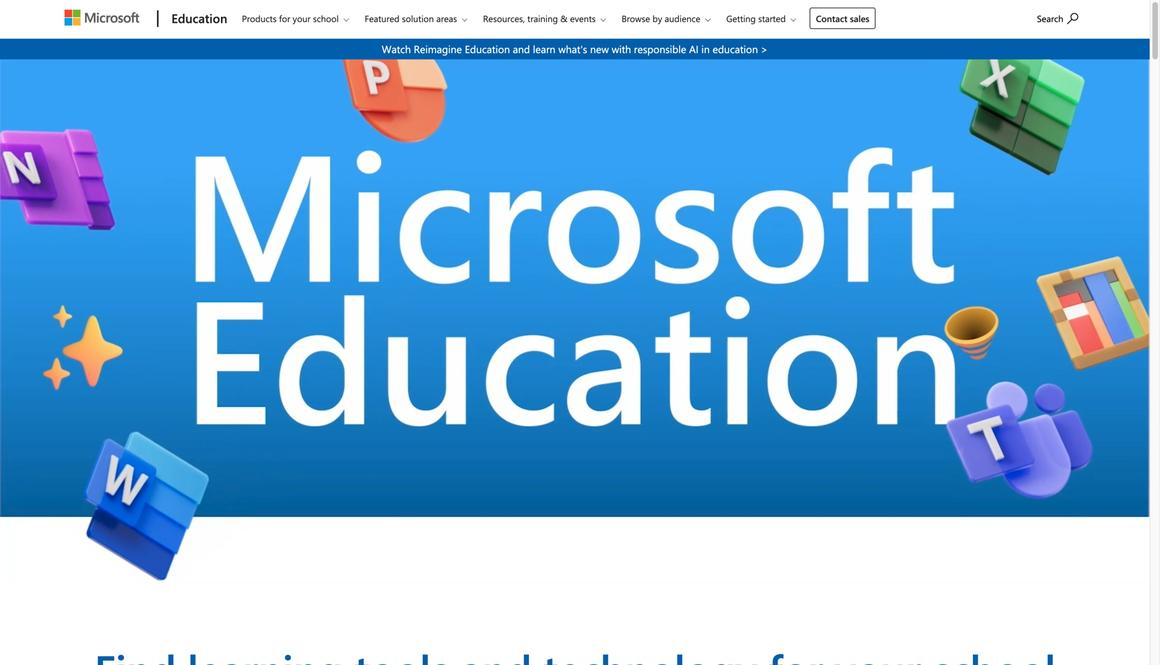 Task type: describe. For each thing, give the bounding box(es) containing it.
by
[[653, 12, 663, 25]]

>
[[761, 42, 768, 56]]

in
[[702, 42, 710, 56]]

search
[[1038, 12, 1064, 25]]

watch
[[382, 42, 411, 56]]

microsoft image
[[64, 10, 139, 26]]

products for your school button
[[233, 1, 360, 36]]

contact sales link
[[810, 8, 876, 29]]

education link
[[165, 1, 232, 38]]

browse by audience button
[[613, 1, 722, 36]]

featured
[[365, 12, 400, 25]]

with
[[612, 42, 632, 56]]

0 vertical spatial education
[[172, 10, 227, 26]]

new
[[591, 42, 609, 56]]

resources,
[[483, 12, 525, 25]]

contact
[[816, 12, 848, 25]]

solution
[[402, 12, 434, 25]]

learn
[[533, 42, 556, 56]]

events
[[570, 12, 596, 25]]

responsible
[[634, 42, 687, 56]]

products
[[242, 12, 277, 25]]

reimagine
[[414, 42, 462, 56]]

browse by audience
[[622, 12, 701, 25]]

products for your school
[[242, 12, 339, 25]]

browse
[[622, 12, 651, 25]]



Task type: vqa. For each thing, say whether or not it's contained in the screenshot.
Getting
yes



Task type: locate. For each thing, give the bounding box(es) containing it.
Search search field
[[1031, 2, 1093, 33]]

started
[[759, 12, 786, 25]]

ai
[[690, 42, 699, 56]]

sales
[[851, 12, 870, 25]]

0 horizontal spatial education
[[172, 10, 227, 26]]

featured solution areas
[[365, 12, 457, 25]]

and
[[513, 42, 530, 56]]

education left products
[[172, 10, 227, 26]]

audience
[[665, 12, 701, 25]]

resources, training & events button
[[474, 1, 617, 36]]

school
[[313, 12, 339, 25]]

your
[[293, 12, 311, 25]]

watch reimagine education and learn what's new with responsible ai in education > link
[[0, 39, 1150, 59]]

training
[[528, 12, 558, 25]]

for
[[279, 12, 290, 25]]

areas
[[437, 12, 457, 25]]

resources, training & events
[[483, 12, 596, 25]]

1 horizontal spatial education
[[465, 42, 510, 56]]

&
[[561, 12, 568, 25]]

contact sales
[[816, 12, 870, 25]]

1 vertical spatial education
[[465, 42, 510, 56]]

what's
[[559, 42, 588, 56]]

getting
[[727, 12, 756, 25]]

getting started button
[[718, 1, 808, 36]]

getting started
[[727, 12, 786, 25]]

education
[[172, 10, 227, 26], [465, 42, 510, 56]]

featured solution areas button
[[356, 1, 479, 36]]

watch reimagine education and learn what's new with responsible ai in education >
[[382, 42, 768, 56]]

education
[[713, 42, 758, 56]]

education left and
[[465, 42, 510, 56]]

search button
[[1031, 2, 1085, 33]]



